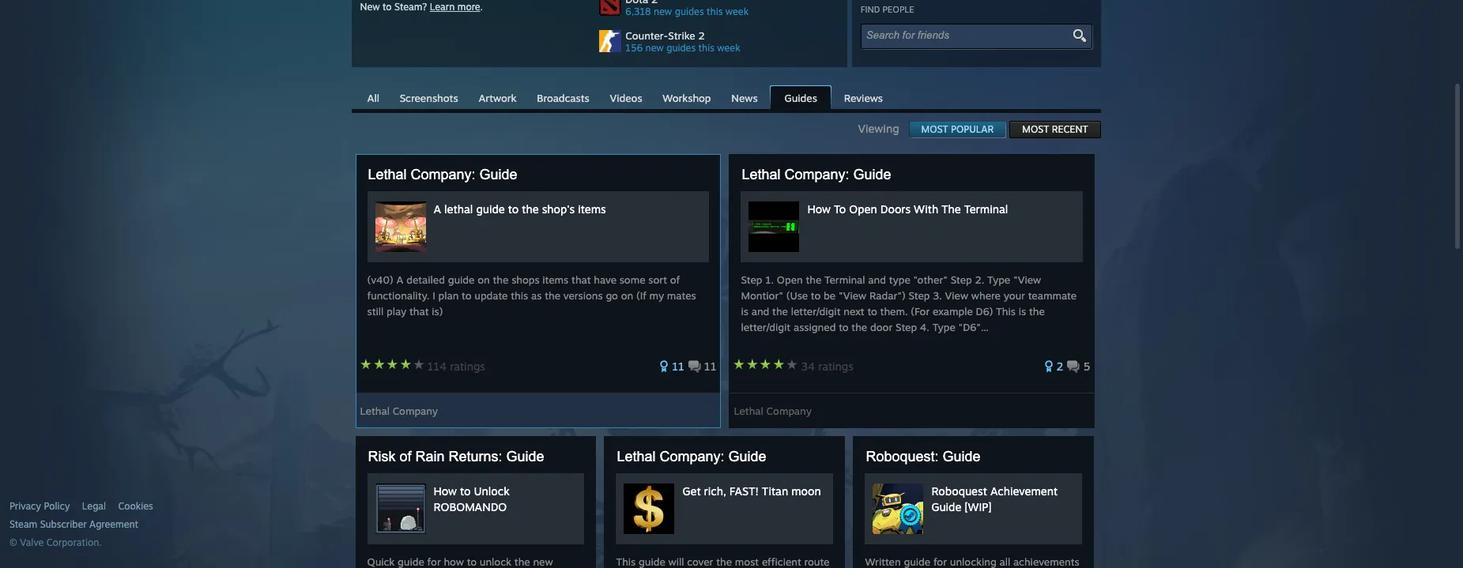 Task type: describe. For each thing, give the bounding box(es) containing it.
to down next on the right bottom of the page
[[839, 321, 849, 334]]

a inside the (v40) a detailed guide on the shops items that have some sort of functionality.  i plan to update this as the versions go on (if my mates still play that is)
[[396, 273, 403, 286]]

be
[[824, 289, 836, 302]]

lethal for get rich, fast! titan moon
[[617, 449, 656, 465]]

guide inside the roboquest achievement guide [wip]
[[931, 500, 961, 514]]

1 vertical spatial type
[[932, 321, 955, 334]]

to left be
[[811, 289, 821, 302]]

roboquest
[[931, 485, 987, 498]]

0 horizontal spatial "view
[[839, 289, 866, 302]]

156
[[625, 42, 643, 54]]

legal
[[82, 500, 106, 512]]

open for the
[[777, 273, 803, 286]]

i
[[433, 289, 435, 302]]

learn
[[430, 1, 455, 13]]

cookies link
[[118, 500, 153, 513]]

most for most recent
[[1022, 123, 1049, 135]]

broadcasts
[[537, 92, 589, 104]]

artwork
[[479, 92, 517, 104]]

artwork link
[[471, 86, 524, 108]]

terminal inside step 1. open the terminal and type "other"  step 2. type "view montior" (use to be "view radar")  step 3. view where your teammate is and the letter/digit next to them. (for example d6) this is the letter/digit assigned to the door  step 4. type "d6"...
[[824, 273, 865, 286]]

how to unlock robomando
[[434, 485, 510, 514]]

rich,
[[704, 485, 726, 498]]

is)
[[432, 305, 443, 318]]

most popular
[[921, 123, 994, 135]]

still
[[367, 305, 384, 318]]

videos
[[610, 92, 642, 104]]

your
[[1004, 289, 1025, 302]]

counter-
[[625, 29, 668, 42]]

the
[[942, 202, 961, 216]]

guide up roboquest
[[943, 449, 981, 465]]

montior"
[[741, 289, 783, 302]]

doors
[[880, 202, 911, 216]]

cookies
[[118, 500, 153, 512]]

screenshots
[[400, 92, 458, 104]]

my
[[649, 289, 664, 302]]

plan
[[438, 289, 459, 302]]

lethal company link for 34
[[734, 399, 812, 417]]

[wip]
[[965, 500, 992, 514]]

"d6"...
[[958, 321, 989, 334]]

of inside the (v40) a detailed guide on the shops items that have some sort of functionality.  i plan to update this as the versions go on (if my mates still play that is)
[[670, 273, 680, 286]]

to inside how to unlock robomando
[[460, 485, 471, 498]]

most for most popular
[[921, 123, 948, 135]]

(if
[[636, 289, 646, 302]]

returns:
[[449, 449, 502, 465]]

company: for get
[[660, 449, 724, 465]]

114 ratings
[[427, 360, 485, 373]]

policy
[[44, 500, 70, 512]]

shops
[[511, 273, 540, 286]]

subscriber
[[40, 519, 87, 530]]

0 vertical spatial letter/digit
[[791, 305, 841, 318]]

workshop
[[663, 92, 711, 104]]

radar")
[[869, 289, 906, 302]]

to up 'door'
[[867, 305, 877, 318]]

this inside counter-strike 2 156 new guides this week
[[698, 42, 714, 54]]

0 vertical spatial terminal
[[964, 202, 1008, 216]]

news link
[[723, 86, 766, 108]]

1.
[[765, 273, 774, 286]]

1 11 from the left
[[672, 360, 684, 373]]

34 ratings
[[801, 360, 854, 373]]

to right the new
[[383, 1, 392, 13]]

privacy
[[9, 500, 41, 512]]

1 vertical spatial of
[[400, 449, 411, 465]]

steam subscriber agreement link
[[9, 519, 347, 531]]

with
[[914, 202, 938, 216]]

titan
[[762, 485, 788, 498]]

new to steam? learn more .
[[360, 1, 483, 13]]

how to open doors with the terminal
[[807, 202, 1008, 216]]

as
[[531, 289, 542, 302]]

reviews
[[844, 92, 883, 104]]

learn more link
[[430, 1, 480, 13]]

find
[[861, 4, 880, 15]]

1 horizontal spatial guide
[[476, 202, 505, 216]]

3.
[[933, 289, 942, 302]]

reviews link
[[836, 86, 891, 108]]

the up update
[[493, 273, 509, 286]]

1 horizontal spatial type
[[987, 273, 1010, 286]]

this
[[996, 305, 1016, 318]]

steam?
[[394, 1, 427, 13]]

achievement
[[990, 485, 1058, 498]]

(use
[[786, 289, 808, 302]]

d6)
[[976, 305, 993, 318]]

robomando
[[434, 500, 507, 514]]

1 horizontal spatial on
[[621, 289, 633, 302]]

lethal for a lethal guide to the shop's items
[[368, 167, 407, 183]]

lethal for how to open doors with the terminal
[[742, 167, 781, 183]]

0 vertical spatial guides
[[675, 6, 704, 17]]

news
[[731, 92, 758, 104]]

how for rain
[[434, 485, 457, 498]]

guides link
[[770, 85, 831, 111]]

example
[[933, 305, 973, 318]]

new
[[360, 1, 380, 13]]

mates
[[667, 289, 696, 302]]

agreement
[[89, 519, 138, 530]]

2 inside counter-strike 2 156 new guides this week
[[698, 29, 705, 42]]

the left shop's
[[522, 202, 539, 216]]

functionality.
[[367, 289, 430, 302]]

more
[[457, 1, 480, 13]]

videos link
[[602, 86, 650, 108]]

guide inside the (v40) a detailed guide on the shops items that have some sort of functionality.  i plan to update this as the versions go on (if my mates still play that is)
[[448, 273, 475, 286]]

people
[[883, 4, 914, 15]]

©
[[9, 537, 17, 549]]

shop's
[[542, 202, 575, 216]]

privacy policy
[[9, 500, 70, 512]]

most popular link
[[909, 121, 1006, 138]]

counter-strike 2 link
[[625, 29, 839, 42]]

(for
[[911, 305, 930, 318]]

unlock
[[474, 485, 510, 498]]

assigned
[[794, 321, 836, 334]]

lethal company for 114 ratings
[[360, 405, 438, 417]]



Task type: vqa. For each thing, say whether or not it's contained in the screenshot.
2 to the top
yes



Task type: locate. For each thing, give the bounding box(es) containing it.
1 company from the left
[[393, 405, 438, 417]]

step left 1.
[[741, 273, 762, 286]]

recent
[[1052, 123, 1088, 135]]

1 vertical spatial items
[[542, 273, 569, 286]]

lethal company: guide for get
[[617, 449, 766, 465]]

1 vertical spatial and
[[751, 305, 769, 318]]

fast!
[[729, 485, 759, 498]]

moon
[[791, 485, 821, 498]]

2 most from the left
[[1022, 123, 1049, 135]]

2 lethal company from the left
[[734, 405, 812, 417]]

week right strike in the left top of the page
[[717, 42, 740, 54]]

to inside the (v40) a detailed guide on the shops items that have some sort of functionality.  i plan to update this as the versions go on (if my mates still play that is)
[[462, 289, 472, 302]]

on
[[478, 273, 490, 286], [621, 289, 633, 302]]

step left the 4. at the bottom right of the page
[[896, 321, 917, 334]]

0 vertical spatial guide
[[476, 202, 505, 216]]

a left lethal
[[434, 202, 441, 216]]

1 horizontal spatial most
[[1022, 123, 1049, 135]]

11
[[672, 360, 684, 373], [704, 360, 716, 373]]

ratings for 34 ratings
[[818, 360, 854, 373]]

1 horizontal spatial ratings
[[818, 360, 854, 373]]

popular
[[951, 123, 994, 135]]

to
[[383, 1, 392, 13], [508, 202, 519, 216], [462, 289, 472, 302], [811, 289, 821, 302], [867, 305, 877, 318], [839, 321, 849, 334], [460, 485, 471, 498]]

1 vertical spatial how
[[434, 485, 457, 498]]

of
[[670, 273, 680, 286], [400, 449, 411, 465]]

lethal company: guide for a
[[368, 167, 517, 183]]

terminal right "the"
[[964, 202, 1008, 216]]

0 horizontal spatial open
[[777, 273, 803, 286]]

this
[[707, 6, 723, 17], [698, 42, 714, 54], [511, 289, 528, 302]]

to up robomando at the left of the page
[[460, 485, 471, 498]]

company up rain
[[393, 405, 438, 417]]

lethal company: guide for how
[[742, 167, 891, 183]]

0 vertical spatial on
[[478, 273, 490, 286]]

company: up to
[[784, 167, 849, 183]]

company down 34
[[766, 405, 812, 417]]

guide down roboquest
[[931, 500, 961, 514]]

0 horizontal spatial is
[[741, 305, 748, 318]]

"other"
[[913, 273, 948, 286]]

None text field
[[866, 29, 1073, 41]]

step up (for
[[909, 289, 930, 302]]

legal link
[[82, 500, 106, 513]]

new right 156
[[645, 42, 664, 54]]

1 horizontal spatial a
[[434, 202, 441, 216]]

strike
[[668, 29, 695, 42]]

is down montior"
[[741, 305, 748, 318]]

a
[[434, 202, 441, 216], [396, 273, 403, 286]]

to right the plan
[[462, 289, 472, 302]]

letter/digit
[[791, 305, 841, 318], [741, 321, 791, 334]]

open right to
[[849, 202, 877, 216]]

0 vertical spatial a
[[434, 202, 441, 216]]

1 horizontal spatial lethal company link
[[734, 399, 812, 417]]

how inside how to unlock robomando
[[434, 485, 457, 498]]

0 horizontal spatial 11
[[672, 360, 684, 373]]

0 horizontal spatial items
[[542, 273, 569, 286]]

1 horizontal spatial of
[[670, 273, 680, 286]]

items right shop's
[[578, 202, 606, 216]]

0 horizontal spatial a
[[396, 273, 403, 286]]

2 left 5
[[1056, 360, 1063, 373]]

ratings for 114 ratings
[[450, 360, 485, 373]]

0 horizontal spatial ratings
[[450, 360, 485, 373]]

valve
[[20, 537, 44, 549]]

ratings right 34
[[818, 360, 854, 373]]

1 vertical spatial a
[[396, 273, 403, 286]]

guides down 6,318 new guides this week
[[667, 42, 696, 54]]

1 vertical spatial "view
[[839, 289, 866, 302]]

guide
[[479, 167, 517, 183], [853, 167, 891, 183], [506, 449, 544, 465], [728, 449, 766, 465], [943, 449, 981, 465], [931, 500, 961, 514]]

that left is)
[[409, 305, 429, 318]]

2 right strike in the left top of the page
[[698, 29, 705, 42]]

1 horizontal spatial how
[[807, 202, 831, 216]]

.
[[480, 1, 483, 13]]

0 horizontal spatial most
[[921, 123, 948, 135]]

lethal company down 34
[[734, 405, 812, 417]]

company: up lethal
[[411, 167, 476, 183]]

play
[[387, 305, 406, 318]]

0 vertical spatial and
[[868, 273, 886, 286]]

how for guide
[[807, 202, 831, 216]]

0 vertical spatial open
[[849, 202, 877, 216]]

0 vertical spatial items
[[578, 202, 606, 216]]

guide up fast! on the bottom of the page
[[728, 449, 766, 465]]

company
[[393, 405, 438, 417], [766, 405, 812, 417]]

and
[[868, 273, 886, 286], [751, 305, 769, 318]]

workshop link
[[655, 86, 719, 108]]

2 ratings from the left
[[818, 360, 854, 373]]

to
[[834, 202, 846, 216]]

1 horizontal spatial open
[[849, 202, 877, 216]]

how up robomando at the left of the page
[[434, 485, 457, 498]]

the down (use
[[772, 305, 788, 318]]

0 vertical spatial new
[[654, 6, 672, 17]]

detailed
[[406, 273, 445, 286]]

0 horizontal spatial company
[[393, 405, 438, 417]]

counter-strike 2 156 new guides this week
[[625, 29, 740, 54]]

0 vertical spatial type
[[987, 273, 1010, 286]]

0 horizontal spatial on
[[478, 273, 490, 286]]

guide up the unlock
[[506, 449, 544, 465]]

the up (use
[[806, 273, 822, 286]]

is
[[741, 305, 748, 318], [1019, 305, 1026, 318]]

terminal up be
[[824, 273, 865, 286]]

guides
[[784, 92, 817, 104]]

ratings
[[450, 360, 485, 373], [818, 360, 854, 373]]

company: for a
[[411, 167, 476, 183]]

corporation.
[[46, 537, 102, 549]]

0 horizontal spatial how
[[434, 485, 457, 498]]

step up view
[[951, 273, 972, 286]]

2 is from the left
[[1019, 305, 1026, 318]]

this inside the (v40) a detailed guide on the shops items that have some sort of functionality.  i plan to update this as the versions go on (if my mates still play that is)
[[511, 289, 528, 302]]

"view up the "your"
[[1013, 273, 1041, 286]]

risk
[[368, 449, 396, 465]]

5
[[1083, 360, 1090, 373]]

lethal company: guide up get
[[617, 449, 766, 465]]

6,318
[[625, 6, 651, 17]]

them.
[[880, 305, 908, 318]]

1 horizontal spatial "view
[[1013, 273, 1041, 286]]

0 horizontal spatial 2
[[698, 29, 705, 42]]

0 horizontal spatial of
[[400, 449, 411, 465]]

to left shop's
[[508, 202, 519, 216]]

guide
[[476, 202, 505, 216], [448, 273, 475, 286]]

ratings right 114
[[450, 360, 485, 373]]

1 vertical spatial guide
[[448, 273, 475, 286]]

company: up get
[[660, 449, 724, 465]]

get rich, fast! titan moon
[[682, 485, 821, 498]]

"view up next on the right bottom of the page
[[839, 289, 866, 302]]

on left (if
[[621, 289, 633, 302]]

this right strike in the left top of the page
[[698, 42, 714, 54]]

company for 114
[[393, 405, 438, 417]]

1 ratings from the left
[[450, 360, 485, 373]]

where
[[971, 289, 1001, 302]]

company: for how
[[784, 167, 849, 183]]

all
[[367, 92, 379, 104]]

1 horizontal spatial lethal company
[[734, 405, 812, 417]]

roboquest achievement guide [wip]
[[931, 485, 1058, 514]]

1 horizontal spatial items
[[578, 202, 606, 216]]

find people
[[861, 4, 914, 15]]

of up mates
[[670, 273, 680, 286]]

lethal company for 34 ratings
[[734, 405, 812, 417]]

0 horizontal spatial type
[[932, 321, 955, 334]]

some
[[620, 273, 645, 286]]

update
[[474, 289, 508, 302]]

2.
[[975, 273, 984, 286]]

on up update
[[478, 273, 490, 286]]

versions
[[563, 289, 603, 302]]

guides inside counter-strike 2 156 new guides this week
[[667, 42, 696, 54]]

screenshots link
[[392, 86, 466, 108]]

the down next on the right bottom of the page
[[852, 321, 867, 334]]

1 vertical spatial 2
[[1056, 360, 1063, 373]]

roboquest:
[[866, 449, 939, 465]]

guide up a lethal guide to the shop's items
[[479, 167, 517, 183]]

1 horizontal spatial that
[[571, 273, 591, 286]]

letter/digit up assigned
[[791, 305, 841, 318]]

is right this
[[1019, 305, 1026, 318]]

0 vertical spatial week
[[725, 6, 749, 17]]

0 vertical spatial this
[[707, 6, 723, 17]]

114
[[427, 360, 447, 373]]

2 company from the left
[[766, 405, 812, 417]]

2 11 from the left
[[704, 360, 716, 373]]

type down example
[[932, 321, 955, 334]]

how
[[807, 202, 831, 216], [434, 485, 457, 498]]

and up radar")
[[868, 273, 886, 286]]

lethal company up risk at the left
[[360, 405, 438, 417]]

lethal company link down 34
[[734, 399, 812, 417]]

guide up doors on the top right
[[853, 167, 891, 183]]

type right 2.
[[987, 273, 1010, 286]]

company for 34
[[766, 405, 812, 417]]

0 vertical spatial how
[[807, 202, 831, 216]]

viewing
[[858, 122, 909, 135]]

1 horizontal spatial company:
[[660, 449, 724, 465]]

items right the shops
[[542, 273, 569, 286]]

and down montior"
[[751, 305, 769, 318]]

0 vertical spatial that
[[571, 273, 591, 286]]

door
[[870, 321, 893, 334]]

of right risk at the left
[[400, 449, 411, 465]]

1 horizontal spatial 2
[[1056, 360, 1063, 373]]

step 1. open the terminal and type "other"  step 2. type "view montior" (use to be "view radar")  step 3. view where your teammate is and the letter/digit next to them. (for example d6) this is the letter/digit assigned to the door  step 4. type "d6"...
[[741, 273, 1077, 334]]

None image field
[[1070, 28, 1088, 43]]

teammate
[[1028, 289, 1077, 302]]

items
[[578, 202, 606, 216], [542, 273, 569, 286]]

most left recent
[[1022, 123, 1049, 135]]

guides up strike in the left top of the page
[[675, 6, 704, 17]]

1 vertical spatial new
[[645, 42, 664, 54]]

week
[[725, 6, 749, 17], [717, 42, 740, 54]]

broadcasts link
[[529, 86, 597, 108]]

the down teammate in the bottom of the page
[[1029, 305, 1045, 318]]

1 vertical spatial letter/digit
[[741, 321, 791, 334]]

1 is from the left
[[741, 305, 748, 318]]

guide right lethal
[[476, 202, 505, 216]]

1 horizontal spatial and
[[868, 273, 886, 286]]

open for doors
[[849, 202, 877, 216]]

type
[[889, 273, 910, 286]]

1 horizontal spatial company
[[766, 405, 812, 417]]

1 horizontal spatial 11
[[704, 360, 716, 373]]

1 vertical spatial open
[[777, 273, 803, 286]]

new right 6,318
[[654, 6, 672, 17]]

0 horizontal spatial lethal company link
[[360, 399, 438, 417]]

this up counter-strike 2 link
[[707, 6, 723, 17]]

week up counter-strike 2 link
[[725, 6, 749, 17]]

34
[[801, 360, 815, 373]]

2 vertical spatial this
[[511, 289, 528, 302]]

open up (use
[[777, 273, 803, 286]]

0 horizontal spatial company:
[[411, 167, 476, 183]]

2 horizontal spatial company:
[[784, 167, 849, 183]]

items inside the (v40) a detailed guide on the shops items that have some sort of functionality.  i plan to update this as the versions go on (if my mates still play that is)
[[542, 273, 569, 286]]

1 lethal company link from the left
[[360, 399, 438, 417]]

lethal company: guide up lethal
[[368, 167, 517, 183]]

1 vertical spatial that
[[409, 305, 429, 318]]

lethal company link up risk at the left
[[360, 399, 438, 417]]

lethal company
[[360, 405, 438, 417], [734, 405, 812, 417]]

the right as
[[545, 289, 560, 302]]

most left popular
[[921, 123, 948, 135]]

1 vertical spatial on
[[621, 289, 633, 302]]

1 most from the left
[[921, 123, 948, 135]]

most recent link
[[1010, 121, 1101, 138]]

letter/digit down montior"
[[741, 321, 791, 334]]

1 horizontal spatial terminal
[[964, 202, 1008, 216]]

how left to
[[807, 202, 831, 216]]

(v40) a detailed guide on the shops items that have some sort of functionality.  i plan to update this as the versions go on (if my mates still play that is)
[[367, 273, 696, 318]]

1 horizontal spatial is
[[1019, 305, 1026, 318]]

open inside step 1. open the terminal and type "other"  step 2. type "view montior" (use to be "view radar")  step 3. view where your teammate is and the letter/digit next to them. (for example d6) this is the letter/digit assigned to the door  step 4. type "d6"...
[[777, 273, 803, 286]]

lethal company link for 114
[[360, 399, 438, 417]]

1 vertical spatial week
[[717, 42, 740, 54]]

lethal company: guide
[[368, 167, 517, 183], [742, 167, 891, 183], [617, 449, 766, 465]]

6,318 new guides this week
[[625, 6, 749, 17]]

0 vertical spatial 2
[[698, 29, 705, 42]]

0 vertical spatial "view
[[1013, 273, 1041, 286]]

0 horizontal spatial terminal
[[824, 273, 865, 286]]

1 vertical spatial guides
[[667, 42, 696, 54]]

lethal company link
[[360, 399, 438, 417], [734, 399, 812, 417]]

that up versions
[[571, 273, 591, 286]]

lethal company: guide up to
[[742, 167, 891, 183]]

rain
[[415, 449, 445, 465]]

this down the shops
[[511, 289, 528, 302]]

0 horizontal spatial that
[[409, 305, 429, 318]]

2 lethal company link from the left
[[734, 399, 812, 417]]

1 vertical spatial terminal
[[824, 273, 865, 286]]

(v40)
[[367, 273, 393, 286]]

0 horizontal spatial and
[[751, 305, 769, 318]]

1 lethal company from the left
[[360, 405, 438, 417]]

cookies steam subscriber agreement © valve corporation.
[[9, 500, 153, 549]]

new inside counter-strike 2 156 new guides this week
[[645, 42, 664, 54]]

0 horizontal spatial lethal company
[[360, 405, 438, 417]]

0 vertical spatial of
[[670, 273, 680, 286]]

week inside counter-strike 2 156 new guides this week
[[717, 42, 740, 54]]

guide up the plan
[[448, 273, 475, 286]]

a up 'functionality.'
[[396, 273, 403, 286]]

4.
[[920, 321, 929, 334]]

1 vertical spatial this
[[698, 42, 714, 54]]

0 horizontal spatial guide
[[448, 273, 475, 286]]



